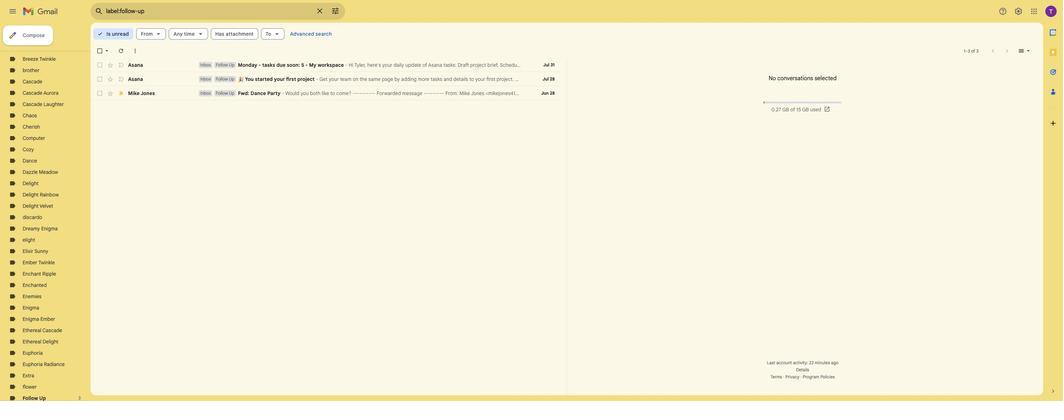 Task type: vqa. For each thing, say whether or not it's contained in the screenshot.
SOON:
yes



Task type: locate. For each thing, give the bounding box(es) containing it.
· down details
[[801, 375, 802, 380]]

2 my from the left
[[619, 62, 626, 68]]

1 euphoria from the top
[[23, 350, 43, 357]]

party down you started your first project
[[267, 90, 281, 97]]

follow for fwd: dance party
[[216, 91, 228, 96]]

jul
[[544, 62, 550, 68], [543, 76, 549, 82]]

account
[[777, 361, 792, 366]]

0 horizontal spatial my
[[309, 62, 317, 68]]

tab list
[[1044, 23, 1064, 376]]

clear search image
[[313, 4, 327, 18]]

1 28 from the top
[[550, 76, 555, 82]]

cherish link
[[23, 124, 40, 130]]

enigma link
[[23, 305, 39, 311]]

jun 28
[[541, 91, 555, 96]]

jun down jul 28
[[541, 91, 549, 96]]

dance left to:
[[667, 90, 682, 97]]

hi
[[349, 62, 353, 68], [644, 62, 648, 68]]

ember up ethereal cascade
[[40, 316, 55, 323]]

gb right 15 at the top of the page
[[803, 107, 809, 113]]

1 vertical spatial up
[[229, 76, 235, 82]]

28,
[[590, 90, 597, 97]]

started right you
[[255, 76, 273, 82]]

twinkle for ember twinkle
[[38, 260, 55, 266]]

tyler, left here's
[[355, 62, 366, 68]]

you
[[725, 62, 734, 68], [301, 90, 309, 97]]

0 vertical spatial ethereal
[[23, 328, 41, 334]]

· right terms link
[[784, 375, 785, 380]]

1 horizontal spatial fwd:
[[655, 90, 666, 97]]

euphoria link
[[23, 350, 43, 357]]

1 vertical spatial 28
[[550, 91, 555, 96]]

28
[[550, 76, 555, 82], [550, 91, 555, 96]]

dance
[[251, 90, 266, 97], [667, 90, 682, 97], [23, 158, 37, 164]]

ethereal for ethereal cascade
[[23, 328, 41, 334]]

delight down delight "link"
[[23, 192, 39, 198]]

1 horizontal spatial my
[[619, 62, 626, 68]]

project right draft on the top left of the page
[[470, 62, 486, 68]]

28 for mike jones
[[550, 91, 555, 96]]

1 vertical spatial follow
[[216, 76, 228, 82]]

2 monday from the left
[[662, 62, 680, 68]]

1 inbox from the top
[[200, 62, 211, 68]]

0 horizontal spatial gb
[[783, 107, 790, 113]]

laughter
[[44, 101, 64, 108]]

1 horizontal spatial dance
[[251, 90, 266, 97]]

row up "from:"
[[91, 58, 776, 72]]

0 vertical spatial follow
[[216, 62, 228, 68]]

22
[[810, 361, 814, 366]]

of right update at the left of the page
[[423, 62, 427, 68]]

tyler,
[[355, 62, 366, 68], [649, 62, 661, 68]]

0 horizontal spatial tasks
[[262, 62, 275, 68]]

1 horizontal spatial started
[[588, 62, 605, 68]]

1 horizontal spatial monday
[[662, 62, 680, 68]]

None checkbox
[[96, 62, 103, 69]]

0 horizontal spatial ·
[[784, 375, 785, 380]]

0 vertical spatial inbox
[[200, 62, 211, 68]]

0 vertical spatial up
[[229, 62, 235, 68]]

delight up discardo
[[23, 203, 39, 210]]

enigma down enigma link
[[23, 316, 39, 323]]

tasks left "due"
[[262, 62, 275, 68]]

discardo
[[23, 214, 42, 221]]

ethereal delight link
[[23, 339, 58, 345]]

0 vertical spatial started
[[588, 62, 605, 68]]

1 vertical spatial twinkle
[[38, 260, 55, 266]]

asana left tasks:
[[428, 62, 442, 68]]

of right the –
[[972, 48, 976, 54]]

enigma for enigma ember
[[23, 316, 39, 323]]

row containing mike jones
[[91, 86, 706, 101]]

1 horizontal spatial tasks
[[685, 62, 697, 68]]

tasks…
[[627, 62, 643, 68]]

tyler, right the 'tasks…' at top right
[[649, 62, 661, 68]]

2 ethereal from the top
[[23, 339, 41, 345]]

tasks:
[[444, 62, 457, 68]]

0 horizontal spatial to
[[331, 90, 335, 97]]

0 vertical spatial 28
[[550, 76, 555, 82]]

selected
[[815, 75, 837, 82]]

3 follow from the top
[[216, 91, 228, 96]]

0 horizontal spatial hi
[[349, 62, 353, 68]]

my right using
[[619, 62, 626, 68]]

0 horizontal spatial started
[[255, 76, 273, 82]]

hi right the 'tasks…' at top right
[[644, 62, 648, 68]]

3 inbox from the top
[[200, 91, 211, 96]]

0 vertical spatial of
[[972, 48, 976, 54]]

tasks left assigned at the right top
[[685, 62, 697, 68]]

first: get started using my tasks… hi tyler,  monday - tasks assigned to you view in asana due
[[566, 62, 776, 68]]

brief,
[[488, 62, 499, 68]]

row down daily on the left top of the page
[[91, 86, 706, 101]]

0 vertical spatial euphoria
[[23, 350, 43, 357]]

1 vertical spatial project
[[297, 76, 315, 82]]

1 monday from the left
[[238, 62, 257, 68]]

1 vertical spatial enigma
[[23, 305, 39, 311]]

search mail image
[[93, 5, 105, 18]]

1 vertical spatial jul
[[543, 76, 549, 82]]

brother link
[[23, 67, 39, 74]]

1 horizontal spatial to
[[720, 62, 724, 68]]

due
[[767, 62, 776, 68]]

1 horizontal spatial mike
[[460, 90, 470, 97]]

1 follow up from the top
[[216, 62, 235, 68]]

1 vertical spatial ethereal
[[23, 339, 41, 345]]

details
[[797, 368, 810, 373]]

hi right workspace
[[349, 62, 353, 68]]

follow up for fwd: dance party
[[216, 91, 235, 96]]

28 for asana
[[550, 76, 555, 82]]

2 inbox from the top
[[200, 76, 211, 82]]

0 horizontal spatial project
[[297, 76, 315, 82]]

project down 5
[[297, 76, 315, 82]]

0 horizontal spatial ember
[[23, 260, 37, 266]]

1 party from the left
[[267, 90, 281, 97]]

0 horizontal spatial jones
[[141, 90, 155, 97]]

inbox for fwd: dance party
[[200, 91, 211, 96]]

0 vertical spatial twinkle
[[39, 56, 56, 62]]

euphoria radiance link
[[23, 362, 65, 368]]

0 vertical spatial ember
[[23, 260, 37, 266]]

2 hi from the left
[[644, 62, 648, 68]]

party left to:
[[683, 90, 695, 97]]

3 row from the top
[[91, 86, 706, 101]]

kickoff
[[522, 62, 537, 68]]

gb right 0.27
[[783, 107, 790, 113]]

you left both
[[301, 90, 309, 97]]

1 horizontal spatial project
[[470, 62, 486, 68]]

to button
[[261, 28, 285, 40]]

dance up the dazzle
[[23, 158, 37, 164]]

0 vertical spatial jul
[[544, 62, 550, 68]]

2 vertical spatial enigma
[[23, 316, 39, 323]]

1 vertical spatial started
[[255, 76, 273, 82]]

you
[[245, 76, 254, 82]]

1 horizontal spatial hi
[[644, 62, 648, 68]]

brother
[[23, 67, 39, 74]]

gb
[[783, 107, 790, 113], [803, 107, 809, 113]]

using
[[606, 62, 618, 68]]

to right assigned at the right top
[[720, 62, 724, 68]]

1 vertical spatial ember
[[40, 316, 55, 323]]

enigma right dreamy
[[41, 226, 58, 232]]

jun
[[581, 90, 589, 97], [541, 91, 549, 96]]

0 horizontal spatial of
[[423, 62, 427, 68]]

1 horizontal spatial party
[[683, 90, 695, 97]]

project
[[470, 62, 486, 68], [297, 76, 315, 82]]

asana right in
[[751, 62, 765, 68]]

2 vertical spatial inbox
[[200, 91, 211, 96]]

you left view
[[725, 62, 734, 68]]

1 fwd: from the left
[[238, 90, 249, 97]]

inbox
[[200, 62, 211, 68], [200, 76, 211, 82], [200, 91, 211, 96]]

–
[[966, 48, 968, 54]]

dance down you
[[251, 90, 266, 97]]

aurora
[[43, 90, 58, 96]]

elight link
[[23, 237, 35, 244]]

Search mail text field
[[106, 8, 311, 15]]

enigma ember
[[23, 316, 55, 323]]

2 vertical spatial up
[[229, 91, 235, 96]]

1 up from the top
[[229, 62, 235, 68]]

None search field
[[91, 3, 345, 20]]

of
[[972, 48, 976, 54], [423, 62, 427, 68], [791, 107, 795, 113]]

navigation containing compose
[[0, 23, 91, 402]]

0 vertical spatial project
[[470, 62, 486, 68]]

breeze
[[23, 56, 38, 62]]

no
[[769, 75, 776, 82]]

1 jones from the left
[[141, 90, 155, 97]]

ember up enchant
[[23, 260, 37, 266]]

2 horizontal spatial dance
[[667, 90, 682, 97]]

has attachment
[[215, 31, 254, 37]]

2 vertical spatial follow up
[[216, 91, 235, 96]]

1 horizontal spatial jones
[[471, 90, 485, 97]]

2 euphoria from the top
[[23, 362, 43, 368]]

2 tyler, from the left
[[649, 62, 661, 68]]

15
[[797, 107, 801, 113]]

0 vertical spatial follow up
[[216, 62, 235, 68]]

started right 'get'
[[588, 62, 605, 68]]

3 follow up from the top
[[216, 91, 235, 96]]

0 horizontal spatial fwd:
[[238, 90, 249, 97]]

privacy
[[786, 375, 800, 380]]

elixir sunny link
[[23, 248, 48, 255]]

of left 15 at the top of the page
[[791, 107, 795, 113]]

asana
[[128, 62, 143, 68], [428, 62, 442, 68], [751, 62, 765, 68], [128, 76, 143, 82]]

1 vertical spatial your
[[274, 76, 285, 82]]

asana down more icon
[[128, 62, 143, 68]]

1 vertical spatial inbox
[[200, 76, 211, 82]]

update
[[406, 62, 421, 68]]

fwd: down 🎉 icon
[[238, 90, 249, 97]]

has attachment button
[[211, 28, 258, 40]]

breeze twinkle
[[23, 56, 56, 62]]

ethereal cascade
[[23, 328, 62, 334]]

0 horizontal spatial mike
[[128, 90, 140, 97]]

extra
[[23, 373, 34, 379]]

jun left the 28,
[[581, 90, 589, 97]]

2 vertical spatial follow
[[216, 91, 228, 96]]

1 horizontal spatial tyler,
[[649, 62, 661, 68]]

cascade down brother
[[23, 79, 42, 85]]

to right like
[[331, 90, 335, 97]]

none checkbox inside no conversations selected main content
[[96, 62, 103, 69]]

details link
[[797, 368, 810, 373]]

twinkle right breeze
[[39, 56, 56, 62]]

jul down meeting,
[[543, 76, 549, 82]]

1 horizontal spatial 3
[[968, 48, 971, 54]]

daily
[[394, 62, 404, 68]]

navigation
[[0, 23, 91, 402]]

1 vertical spatial you
[[301, 90, 309, 97]]

euphoria down ethereal delight
[[23, 350, 43, 357]]

refresh image
[[118, 47, 125, 55]]

2 horizontal spatial of
[[972, 48, 976, 54]]

row
[[91, 58, 776, 72], [91, 72, 561, 86], [91, 86, 706, 101]]

2 vertical spatial of
[[791, 107, 795, 113]]

is unread button
[[93, 28, 134, 40]]

my right 5
[[309, 62, 317, 68]]

delight down the dazzle
[[23, 181, 39, 187]]

fwd: right subject: on the right top
[[655, 90, 666, 97]]

3 up from the top
[[229, 91, 235, 96]]

ethereal delight
[[23, 339, 58, 345]]

0 horizontal spatial party
[[267, 90, 281, 97]]

1 horizontal spatial of
[[791, 107, 795, 113]]

cozy
[[23, 147, 34, 153]]

party
[[267, 90, 281, 97], [683, 90, 695, 97]]

jul left 31
[[544, 62, 550, 68]]

None checkbox
[[96, 47, 103, 55], [96, 76, 103, 83], [96, 90, 103, 97], [96, 47, 103, 55], [96, 76, 103, 83], [96, 90, 103, 97]]

1 gb from the left
[[783, 107, 790, 113]]

up
[[229, 62, 235, 68], [229, 76, 235, 82], [229, 91, 235, 96]]

2 fwd: from the left
[[655, 90, 666, 97]]

1 horizontal spatial you
[[725, 62, 734, 68]]

ethereal
[[23, 328, 41, 334], [23, 339, 41, 345]]

ethereal up the euphoria link
[[23, 339, 41, 345]]

2 gb from the left
[[803, 107, 809, 113]]

cascade down cascade link
[[23, 90, 42, 96]]

in
[[746, 62, 750, 68]]

delight rainbow link
[[23, 192, 59, 198]]

1 vertical spatial follow up
[[216, 76, 235, 82]]

28 left date:
[[550, 91, 555, 96]]

unread
[[112, 31, 129, 37]]

2 up from the top
[[229, 76, 235, 82]]

enchanted
[[23, 282, 47, 289]]

0 horizontal spatial monday
[[238, 62, 257, 68]]

2 28 from the top
[[550, 91, 555, 96]]

your left daily on the left top of the page
[[382, 62, 392, 68]]

euphoria down the euphoria link
[[23, 362, 43, 368]]

mike
[[128, 90, 140, 97], [460, 90, 470, 97]]

1 follow from the top
[[216, 62, 228, 68]]

0 horizontal spatial tyler,
[[355, 62, 366, 68]]

1 horizontal spatial ·
[[801, 375, 802, 380]]

28 down 31
[[550, 76, 555, 82]]

up for monday - tasks due soon: 5 - my workspace
[[229, 62, 235, 68]]

1 vertical spatial of
[[423, 62, 427, 68]]

cascade
[[23, 79, 42, 85], [23, 90, 42, 96], [23, 101, 42, 108], [42, 328, 62, 334]]

ethereal down enigma ember link
[[23, 328, 41, 334]]

cascade aurora link
[[23, 90, 58, 96]]

1 horizontal spatial gb
[[803, 107, 809, 113]]

1 ethereal from the top
[[23, 328, 41, 334]]

cascade up chaos in the left top of the page
[[23, 101, 42, 108]]

1 vertical spatial euphoria
[[23, 362, 43, 368]]

to
[[266, 31, 271, 37]]

advanced search options image
[[328, 4, 343, 18]]

1 hi from the left
[[349, 62, 353, 68]]

dazzle meadow link
[[23, 169, 58, 176]]

dance link
[[23, 158, 37, 164]]

1 row from the top
[[91, 58, 776, 72]]

of inside row
[[423, 62, 427, 68]]

jul for jul 28
[[543, 76, 549, 82]]

twinkle up "ripple"
[[38, 260, 55, 266]]

chaos
[[23, 113, 37, 119]]

0 vertical spatial enigma
[[41, 226, 58, 232]]

·
[[784, 375, 785, 380], [801, 375, 802, 380]]

row up like
[[91, 72, 561, 86]]

your left first
[[274, 76, 285, 82]]

0 vertical spatial your
[[382, 62, 392, 68]]

enigma down "enemies" link
[[23, 305, 39, 311]]

ethereal for ethereal delight
[[23, 339, 41, 345]]



Task type: describe. For each thing, give the bounding box(es) containing it.
0.27
[[772, 107, 782, 113]]

first:
[[567, 62, 578, 68]]

cascade laughter
[[23, 101, 64, 108]]

here's
[[367, 62, 381, 68]]

from:
[[446, 90, 458, 97]]

settings image
[[1015, 7, 1023, 16]]

1 tyler, from the left
[[355, 62, 366, 68]]

last
[[767, 361, 776, 366]]

31
[[551, 62, 555, 68]]

computer link
[[23, 135, 45, 142]]

🎉 image
[[238, 77, 244, 83]]

0.27 gb of 15 gb used
[[772, 107, 822, 113]]

used
[[811, 107, 822, 113]]

2023
[[598, 90, 610, 97]]

forwarded
[[377, 90, 401, 97]]

2 party from the left
[[683, 90, 695, 97]]

message
[[402, 90, 423, 97]]

1 vertical spatial to
[[331, 90, 335, 97]]

advanced
[[290, 31, 314, 37]]

get
[[579, 62, 587, 68]]

assigned
[[698, 62, 718, 68]]

0 horizontal spatial 3
[[78, 396, 81, 401]]

time
[[184, 31, 195, 37]]

from
[[141, 31, 153, 37]]

jul for jul 31
[[544, 62, 550, 68]]

delight for delight "link"
[[23, 181, 39, 187]]

0 vertical spatial to
[[720, 62, 724, 68]]

last account activity: 22 minutes ago details terms · privacy · program policies
[[767, 361, 839, 380]]

1
[[964, 48, 966, 54]]

follow up for monday - tasks due soon: 5 - my workspace
[[216, 62, 235, 68]]

cozy link
[[23, 147, 34, 153]]

wed,
[[569, 90, 580, 97]]

more image
[[132, 47, 139, 55]]

conversations
[[778, 75, 814, 82]]

up for fwd: dance party
[[229, 91, 235, 96]]

support image
[[999, 7, 1008, 16]]

enigma ember link
[[23, 316, 55, 323]]

no conversations selected main content
[[91, 23, 1044, 396]]

2 horizontal spatial 3
[[977, 48, 979, 54]]

cherish
[[23, 124, 40, 130]]

advanced search button
[[287, 28, 335, 40]]

inbox for monday - tasks due soon: 5 - my workspace
[[200, 62, 211, 68]]

draft
[[458, 62, 469, 68]]

extra link
[[23, 373, 34, 379]]

follow link to manage storage image
[[824, 106, 832, 113]]

minutes
[[815, 361, 830, 366]]

2 follow up from the top
[[216, 76, 235, 82]]

delight for delight rainbow
[[23, 192, 39, 198]]

delight link
[[23, 181, 39, 187]]

due
[[277, 62, 286, 68]]

cascade aurora
[[23, 90, 58, 96]]

activity:
[[793, 361, 808, 366]]

0 horizontal spatial you
[[301, 90, 309, 97]]

meadow
[[39, 169, 58, 176]]

cascade link
[[23, 79, 42, 85]]

gmail image
[[23, 4, 61, 18]]

schedule
[[500, 62, 521, 68]]

any time
[[174, 31, 195, 37]]

dreamy enigma link
[[23, 226, 58, 232]]

compose button
[[3, 25, 53, 45]]

meeting,
[[539, 62, 558, 68]]

cascade for cascade link
[[23, 79, 42, 85]]

2 jones from the left
[[471, 90, 485, 97]]

first
[[286, 76, 296, 82]]

from button
[[136, 28, 166, 40]]

cascade for cascade laughter
[[23, 101, 42, 108]]

at
[[611, 90, 615, 97]]

to:
[[696, 90, 703, 97]]

cascade laughter link
[[23, 101, 64, 108]]

main menu image
[[8, 7, 17, 16]]

enchant
[[23, 271, 41, 277]]

enemies link
[[23, 294, 42, 300]]

- hi tyler, here's your daily update of asana tasks: draft project brief,  schedule kickoff meeting,
[[344, 62, 560, 68]]

advanced search
[[290, 31, 332, 37]]

cascade for cascade aurora
[[23, 90, 42, 96]]

0 vertical spatial you
[[725, 62, 734, 68]]

twinkle for breeze twinkle
[[39, 56, 56, 62]]

ripple
[[42, 271, 56, 277]]

compose
[[23, 32, 45, 39]]

program policies link
[[803, 375, 835, 380]]

velvet
[[40, 203, 53, 210]]

search
[[316, 31, 332, 37]]

is unread
[[107, 31, 129, 37]]

elixir
[[23, 248, 33, 255]]

delight rainbow
[[23, 192, 59, 198]]

delight velvet
[[23, 203, 53, 210]]

fwd: dance party - would you both like to come? ---------- forwarded message --------- from:  mike jones <mikejones41905@gmail.com> date: wed, jun 28, 2023 at 11:18 am  subject: fwd: dance party to: <
[[238, 90, 706, 97]]

rainbow
[[40, 192, 59, 198]]

1 horizontal spatial jun
[[581, 90, 589, 97]]

asana up 'mike jones' at the left top of page
[[128, 76, 143, 82]]

delight velvet link
[[23, 203, 53, 210]]

cascade up ethereal delight link
[[42, 328, 62, 334]]

0 horizontal spatial dance
[[23, 158, 37, 164]]

2 tasks from the left
[[685, 62, 697, 68]]

0 horizontal spatial your
[[274, 76, 285, 82]]

flower
[[23, 384, 37, 391]]

1 horizontal spatial ember
[[40, 316, 55, 323]]

monday - tasks due soon: 5 - my workspace
[[238, 62, 344, 68]]

jul 28
[[543, 76, 555, 82]]

toggle split pane mode image
[[1018, 47, 1025, 55]]

<mikejones41905@gmail.com>
[[486, 90, 554, 97]]

flower link
[[23, 384, 37, 391]]

elight
[[23, 237, 35, 244]]

attachment
[[226, 31, 254, 37]]

2 follow from the top
[[216, 76, 228, 82]]

has
[[215, 31, 224, 37]]

follow for monday - tasks due soon: 5 - my workspace
[[216, 62, 228, 68]]

you started your first project
[[244, 76, 315, 82]]

1 · from the left
[[784, 375, 785, 380]]

ember twinkle link
[[23, 260, 55, 266]]

euphoria for the euphoria link
[[23, 350, 43, 357]]

2 · from the left
[[801, 375, 802, 380]]

both
[[310, 90, 321, 97]]

delight for delight velvet
[[23, 203, 39, 210]]

enemies
[[23, 294, 42, 300]]

1 tasks from the left
[[262, 62, 275, 68]]

any time button
[[169, 28, 208, 40]]

delight down ethereal cascade
[[43, 339, 58, 345]]

2 mike from the left
[[460, 90, 470, 97]]

ember twinkle
[[23, 260, 55, 266]]

1 my from the left
[[309, 62, 317, 68]]

2 row from the top
[[91, 72, 561, 86]]

euphoria for euphoria radiance
[[23, 362, 43, 368]]

1 mike from the left
[[128, 90, 140, 97]]

enchanted link
[[23, 282, 47, 289]]

enigma for enigma link
[[23, 305, 39, 311]]

radiance
[[44, 362, 65, 368]]

1 horizontal spatial your
[[382, 62, 392, 68]]

0 horizontal spatial jun
[[541, 91, 549, 96]]



